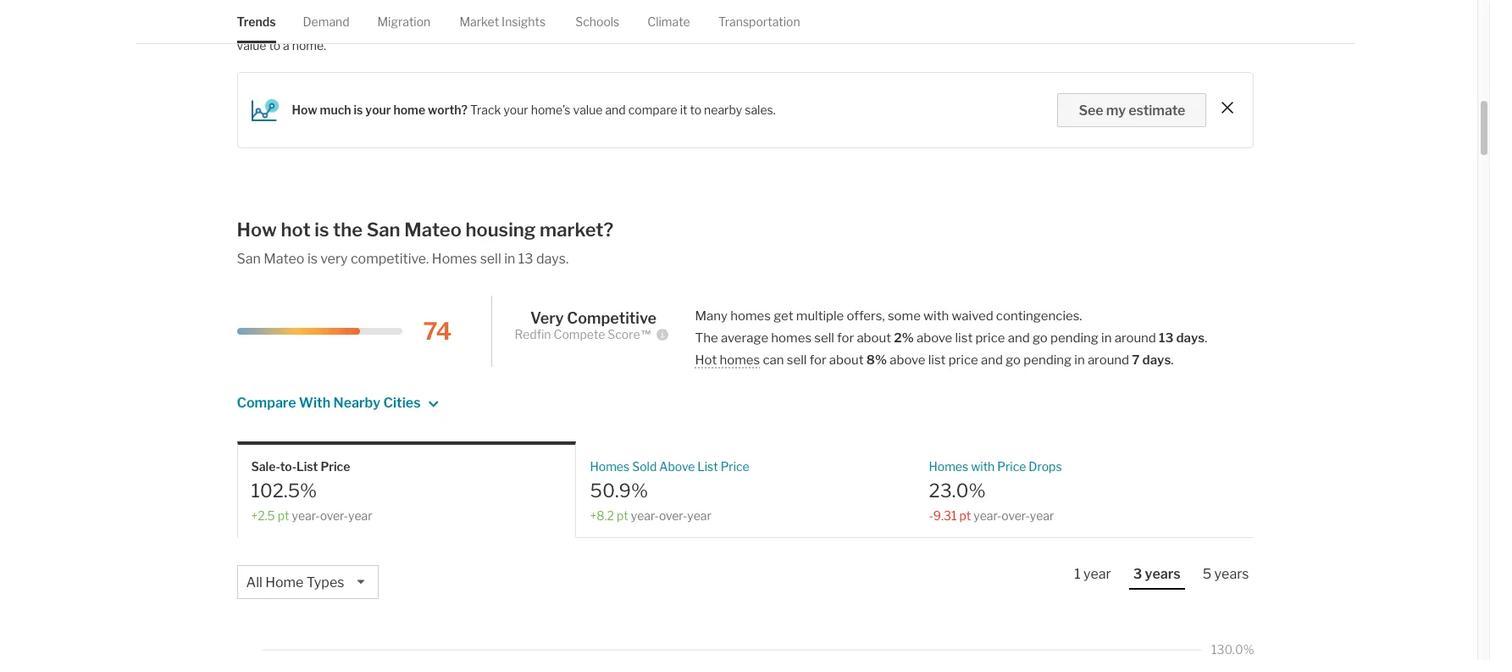Task type: vqa. For each thing, say whether or not it's contained in the screenshot.
first NEW from right
no



Task type: locate. For each thing, give the bounding box(es) containing it.
days.
[[536, 251, 569, 267]]

and down contingencies.
[[1008, 330, 1030, 346]]

1 horizontal spatial list
[[955, 330, 973, 346]]

is for very
[[307, 251, 318, 267]]

list
[[297, 459, 318, 474], [698, 459, 718, 474]]

home
[[393, 103, 425, 117]]

pt right the +8.2
[[617, 508, 628, 522]]

a left city,
[[657, 19, 663, 34]]

™
[[640, 327, 652, 342]]

1 vertical spatial with
[[971, 459, 995, 474]]

get
[[774, 308, 794, 324]]

3
[[1133, 566, 1142, 582]]

price inside sale-to-list price 102.5% +2.5 pt year-over-year
[[321, 459, 350, 474]]

it
[[680, 103, 688, 117]]

1 over- from the left
[[320, 508, 348, 522]]

3 price from the left
[[997, 459, 1026, 474]]

and
[[487, 19, 507, 34], [605, 103, 626, 117], [1008, 330, 1030, 346], [981, 352, 1003, 368]]

market insights link
[[460, 0, 546, 43]]

around
[[1115, 330, 1156, 346], [1088, 352, 1129, 368]]

housing right u.s.
[[533, 19, 577, 34]]

mateo left u.s.
[[449, 19, 484, 34]]

very
[[530, 309, 564, 327]]

0 vertical spatial with
[[924, 308, 949, 324]]

0 vertical spatial .
[[1205, 330, 1208, 346]]

1 vertical spatial about
[[829, 352, 864, 368]]

list
[[955, 330, 973, 346], [928, 352, 946, 368]]

0 horizontal spatial value
[[237, 38, 266, 53]]

0 vertical spatial how
[[292, 103, 317, 117]]

over- down above
[[659, 508, 687, 522]]

sell
[[480, 251, 501, 267], [814, 330, 834, 346], [787, 352, 807, 368]]

see my estimate button
[[1058, 93, 1207, 127]]

year inside sale-to-list price 102.5% +2.5 pt year-over-year
[[348, 508, 372, 522]]

and right home's
[[605, 103, 626, 117]]

over- up types
[[320, 508, 348, 522]]

1 horizontal spatial for
[[837, 330, 854, 346]]

homes up 50.9%
[[590, 459, 630, 474]]

how left much
[[292, 103, 317, 117]]

for down offers,
[[837, 330, 854, 346]]

homes
[[731, 308, 771, 324], [771, 330, 812, 346], [720, 352, 760, 368]]

about up '8%'
[[857, 330, 891, 346]]

0 vertical spatial mateo
[[449, 19, 484, 34]]

0 horizontal spatial your
[[365, 103, 391, 117]]

pending
[[1051, 330, 1099, 346], [1024, 352, 1072, 368]]

the up very
[[333, 219, 363, 241]]

years right 5
[[1215, 566, 1249, 582]]

homes inside homes sold above list price 50.9% +8.2 pt year-over-year
[[590, 459, 630, 474]]

5
[[1203, 566, 1212, 582]]

1 your from the left
[[365, 103, 391, 117]]

pt right 9.31 on the right bottom
[[959, 508, 971, 522]]

7
[[1132, 352, 1140, 368]]

average
[[721, 330, 769, 346]]

sell left days.
[[480, 251, 501, 267]]

to right locations
[[390, 19, 402, 34]]

how
[[292, 103, 317, 117], [237, 219, 277, 241]]

how for how hot is the san mateo housing market?
[[237, 219, 277, 241]]

2 horizontal spatial san
[[425, 19, 446, 34]]

0 horizontal spatial pt
[[278, 508, 289, 522]]

above
[[917, 330, 953, 346], [890, 352, 926, 368]]

2 over- from the left
[[659, 508, 687, 522]]

0 vertical spatial san
[[425, 19, 446, 34]]

0 horizontal spatial san
[[237, 251, 261, 267]]

and down waived
[[981, 352, 1003, 368]]

with right the some
[[924, 308, 949, 324]]

1 vertical spatial list
[[928, 352, 946, 368]]

above down 2%
[[890, 352, 926, 368]]

a
[[657, 19, 663, 34], [283, 38, 290, 53]]

list down waived
[[955, 330, 973, 346]]

0 horizontal spatial with
[[924, 308, 949, 324]]

price inside homes with price drops 23.0% -9.31 pt year-over-year
[[997, 459, 1026, 474]]

year- inside sale-to-list price 102.5% +2.5 pt year-over-year
[[292, 508, 320, 522]]

value down to
[[237, 38, 266, 53]]

how for how much is your home worth? track your home's value and compare it to nearby sales.
[[292, 103, 317, 117]]

1 horizontal spatial homes
[[590, 459, 630, 474]]

pt inside homes sold above list price 50.9% +8.2 pt year-over-year
[[617, 508, 628, 522]]

0 horizontal spatial how
[[237, 219, 277, 241]]

1 vertical spatial how
[[237, 219, 277, 241]]

around up 7
[[1115, 330, 1156, 346]]

hot
[[695, 352, 717, 368]]

2 horizontal spatial the
[[893, 19, 911, 34]]

homes for 50.9%
[[590, 459, 630, 474]]

list right above
[[698, 459, 718, 474]]

see
[[1079, 103, 1104, 119]]

1 horizontal spatial days
[[1176, 330, 1205, 346]]

1 vertical spatial 13
[[1159, 330, 1174, 346]]

homes up 23.0%
[[929, 459, 969, 474]]

price
[[321, 459, 350, 474], [721, 459, 750, 474], [997, 459, 1026, 474]]

other
[[305, 19, 335, 34]]

to right it
[[690, 103, 702, 117]]

0 vertical spatial 13
[[518, 251, 533, 267]]

0 horizontal spatial over-
[[320, 508, 348, 522]]

2 horizontal spatial over-
[[1002, 508, 1030, 522]]

year- down 50.9%
[[631, 508, 659, 522]]

0 horizontal spatial sell
[[480, 251, 501, 267]]

with up 23.0%
[[971, 459, 995, 474]]

homes down how hot is the san mateo housing market?
[[432, 251, 477, 267]]

sell down multiple
[[814, 330, 834, 346]]

contingencies.
[[996, 308, 1082, 324]]

go
[[1033, 330, 1048, 346], [1006, 352, 1021, 368]]

home's
[[531, 103, 571, 117]]

1 vertical spatial price
[[949, 352, 978, 368]]

with inside homes with price drops 23.0% -9.31 pt year-over-year
[[971, 459, 995, 474]]

1 horizontal spatial list
[[698, 459, 718, 474]]

in
[[504, 251, 515, 267], [1101, 330, 1112, 346], [1075, 352, 1085, 368]]

pt inside homes with price drops 23.0% -9.31 pt year-over-year
[[959, 508, 971, 522]]

price left drops
[[997, 459, 1026, 474]]

housing left market?
[[466, 219, 536, 241]]

+2.5
[[251, 508, 275, 522]]

2 horizontal spatial in
[[1101, 330, 1112, 346]]

1 pt from the left
[[278, 508, 289, 522]]

0 vertical spatial sell
[[480, 251, 501, 267]]

2 list from the left
[[698, 459, 718, 474]]

2 horizontal spatial pt
[[959, 508, 971, 522]]

1 vertical spatial days
[[1143, 352, 1171, 368]]

to down trends
[[269, 38, 280, 53]]

1 horizontal spatial compare
[[628, 103, 678, 117]]

2 horizontal spatial year-
[[974, 508, 1002, 522]]

year- down 102.5%
[[292, 508, 320, 522]]

compete
[[554, 327, 605, 342]]

1 horizontal spatial san
[[367, 219, 400, 241]]

add value to a home.
[[237, 19, 1224, 53]]

0 vertical spatial in
[[504, 251, 515, 267]]

u.s. housing market link
[[510, 19, 620, 34]]

above right 2%
[[917, 330, 953, 346]]

years for 3 years
[[1145, 566, 1181, 582]]

1 horizontal spatial pt
[[617, 508, 628, 522]]

about left '8%'
[[829, 352, 864, 368]]

3 over- from the left
[[1002, 508, 1030, 522]]

1 horizontal spatial price
[[721, 459, 750, 474]]

2 year- from the left
[[631, 508, 659, 522]]

mateo up san mateo is very competitive. homes sell in 13 days.
[[404, 219, 462, 241]]

1 year- from the left
[[292, 508, 320, 522]]

to inside the add value to a home.
[[269, 38, 280, 53]]

is right much
[[354, 103, 363, 117]]

1 vertical spatial compare
[[628, 103, 678, 117]]

compare right to
[[253, 19, 302, 34]]

2 years from the left
[[1215, 566, 1249, 582]]

0 horizontal spatial a
[[283, 38, 290, 53]]

1 vertical spatial a
[[283, 38, 290, 53]]

0 horizontal spatial year-
[[292, 508, 320, 522]]

year- inside homes with price drops 23.0% -9.31 pt year-over-year
[[974, 508, 1002, 522]]

the right into
[[893, 19, 911, 34]]

competitive
[[567, 309, 657, 327]]

value right home's
[[573, 103, 603, 117]]

your right track
[[504, 103, 528, 117]]

many homes get multiple offers, some with waived contingencies. the average homes  sell for about 2% above list price and  go pending in around 13 days . hot homes can  sell for about 8% above list price and  go pending in around 7 days .
[[695, 308, 1208, 368]]

1 list from the left
[[297, 459, 318, 474]]

1 vertical spatial go
[[1006, 352, 1021, 368]]

1 horizontal spatial over-
[[659, 508, 687, 522]]

1 vertical spatial is
[[315, 219, 329, 241]]

1 horizontal spatial 13
[[1159, 330, 1174, 346]]

2 horizontal spatial price
[[997, 459, 1026, 474]]

list up 102.5%
[[297, 459, 318, 474]]

is for your
[[354, 103, 363, 117]]

0 vertical spatial compare
[[253, 19, 302, 34]]

74
[[423, 317, 450, 345]]

2 pt from the left
[[617, 508, 628, 522]]

list right '8%'
[[928, 352, 946, 368]]

over- down drops
[[1002, 508, 1030, 522]]

about
[[857, 330, 891, 346], [829, 352, 864, 368]]

2 price from the left
[[721, 459, 750, 474]]

0 vertical spatial price
[[976, 330, 1005, 346]]

0 horizontal spatial years
[[1145, 566, 1181, 582]]

1 horizontal spatial your
[[504, 103, 528, 117]]

year
[[348, 508, 372, 522], [687, 508, 712, 522], [1030, 508, 1054, 522], [1084, 566, 1111, 582]]

your left home
[[365, 103, 391, 117]]

around left 7
[[1088, 352, 1129, 368]]

value inside the add value to a home.
[[237, 38, 266, 53]]

homes up average
[[731, 308, 771, 324]]

0 vertical spatial a
[[657, 19, 663, 34]]

2 horizontal spatial homes
[[929, 459, 969, 474]]

transportation
[[718, 14, 800, 29]]

0 horizontal spatial the
[[333, 219, 363, 241]]

1
[[1074, 566, 1081, 582]]

1 price from the left
[[321, 459, 350, 474]]

1 horizontal spatial to
[[390, 19, 402, 34]]

1 horizontal spatial .
[[1205, 330, 1208, 346]]

5 years button
[[1199, 565, 1253, 588]]

2 vertical spatial is
[[307, 251, 318, 267]]

waived
[[952, 308, 994, 324]]

0 horizontal spatial price
[[321, 459, 350, 474]]

0 vertical spatial for
[[837, 330, 854, 346]]

3 pt from the left
[[959, 508, 971, 522]]

1 years from the left
[[1145, 566, 1181, 582]]

pt for -
[[959, 508, 971, 522]]

years right 3
[[1145, 566, 1181, 582]]

cities
[[383, 395, 421, 411]]

1 horizontal spatial year-
[[631, 508, 659, 522]]

year- down 23.0%
[[974, 508, 1002, 522]]

schools
[[576, 14, 620, 29]]

0 vertical spatial about
[[857, 330, 891, 346]]

many
[[695, 308, 728, 324]]

the
[[695, 330, 718, 346]]

+8.2
[[590, 508, 614, 522]]

3 year- from the left
[[974, 508, 1002, 522]]

0 horizontal spatial 13
[[518, 251, 533, 267]]

price right above
[[721, 459, 750, 474]]

is right "hot"
[[315, 219, 329, 241]]

price right to-
[[321, 459, 350, 474]]

1 vertical spatial to
[[269, 38, 280, 53]]

over- inside homes with price drops 23.0% -9.31 pt year-over-year
[[1002, 508, 1030, 522]]

1 horizontal spatial years
[[1215, 566, 1249, 582]]

demand link
[[303, 0, 350, 43]]

2 horizontal spatial sell
[[814, 330, 834, 346]]

all
[[246, 574, 262, 590]]

2 vertical spatial to
[[690, 103, 702, 117]]

0 horizontal spatial to
[[269, 38, 280, 53]]

13
[[518, 251, 533, 267], [1159, 330, 1174, 346]]

a left home.
[[283, 38, 290, 53]]

0 vertical spatial go
[[1033, 330, 1048, 346]]

0 horizontal spatial homes
[[432, 251, 477, 267]]

over- for -
[[1002, 508, 1030, 522]]

1 vertical spatial for
[[810, 352, 827, 368]]

is
[[354, 103, 363, 117], [315, 219, 329, 241], [307, 251, 318, 267]]

pt right +2.5
[[278, 508, 289, 522]]

0 vertical spatial to
[[390, 19, 402, 34]]

to-
[[280, 459, 297, 474]]

1 horizontal spatial with
[[971, 459, 995, 474]]

year- inside homes sold above list price 50.9% +8.2 pt year-over-year
[[631, 508, 659, 522]]

over- inside homes sold above list price 50.9% +8.2 pt year-over-year
[[659, 508, 687, 522]]

home
[[265, 574, 304, 590]]

sell right can
[[787, 352, 807, 368]]

the right locations
[[404, 19, 423, 34]]

for
[[837, 330, 854, 346], [810, 352, 827, 368]]

how left "hot"
[[237, 219, 277, 241]]

homes down get
[[771, 330, 812, 346]]

8%
[[867, 352, 887, 368]]

0 horizontal spatial list
[[297, 459, 318, 474]]

bar.
[[954, 19, 973, 34]]

for down multiple
[[810, 352, 827, 368]]

market
[[460, 14, 499, 29]]

1 horizontal spatial the
[[404, 19, 423, 34]]

schools link
[[576, 0, 620, 43]]

homes inside homes with price drops 23.0% -9.31 pt year-over-year
[[929, 459, 969, 474]]

compare
[[253, 19, 302, 34], [628, 103, 678, 117]]

homes down average
[[720, 352, 760, 368]]

track
[[470, 103, 501, 117]]

track home value image
[[251, 99, 278, 121]]

mateo down "hot"
[[264, 251, 305, 267]]

homes for 23.0%
[[929, 459, 969, 474]]

1 horizontal spatial sell
[[787, 352, 807, 368]]

market
[[580, 19, 620, 34]]

compare left it
[[628, 103, 678, 117]]

is left very
[[307, 251, 318, 267]]

0 vertical spatial value
[[237, 38, 266, 53]]



Task type: describe. For each thing, give the bounding box(es) containing it.
hot
[[281, 219, 311, 241]]

0 vertical spatial pending
[[1051, 330, 1099, 346]]

0 vertical spatial days
[[1176, 330, 1205, 346]]

0 horizontal spatial for
[[810, 352, 827, 368]]

,
[[620, 19, 622, 34]]

3 years button
[[1129, 565, 1185, 589]]

sale-to-list price 102.5% +2.5 pt year-over-year
[[251, 459, 372, 522]]

multiple
[[796, 308, 844, 324]]

some
[[888, 308, 921, 324]]

a inside the add value to a home.
[[283, 38, 290, 53]]

0 vertical spatial above
[[917, 330, 953, 346]]

climate
[[648, 14, 690, 29]]

how much is your home worth? track your home's value and compare it to nearby sales.
[[292, 103, 776, 117]]

1 vertical spatial around
[[1088, 352, 1129, 368]]

zip
[[821, 19, 836, 34]]

0 horizontal spatial days
[[1143, 352, 1171, 368]]

0 vertical spatial homes
[[731, 308, 771, 324]]

1 vertical spatial pending
[[1024, 352, 1072, 368]]

13 inside many homes get multiple offers, some with waived contingencies. the average homes  sell for about 2% above list price and  go pending in around 13 days . hot homes can  sell for about 8% above list price and  go pending in around 7 days .
[[1159, 330, 1174, 346]]

and left u.s.
[[487, 19, 507, 34]]

1 vertical spatial mateo
[[404, 219, 462, 241]]

migration link
[[377, 0, 431, 43]]

-
[[929, 508, 934, 522]]

types
[[307, 574, 344, 590]]

1 vertical spatial .
[[1171, 352, 1174, 368]]

102.5%
[[251, 480, 317, 502]]

transportation link
[[718, 0, 800, 43]]

0 horizontal spatial list
[[928, 352, 946, 368]]

state,
[[773, 19, 804, 34]]

1 vertical spatial san
[[367, 219, 400, 241]]

over- for 50.9%
[[659, 508, 687, 522]]

with inside many homes get multiple offers, some with waived contingencies. the average homes  sell for about 2% above list price and  go pending in around 13 days . hot homes can  sell for about 8% above list price and  go pending in around 7 days .
[[924, 308, 949, 324]]

with
[[299, 395, 331, 411]]

1 year
[[1074, 566, 1111, 582]]

redfin
[[515, 327, 551, 342]]

city,
[[666, 19, 688, 34]]

offers,
[[847, 308, 885, 324]]

1 horizontal spatial value
[[573, 103, 603, 117]]

2 vertical spatial homes
[[720, 352, 760, 368]]

competitive.
[[351, 251, 429, 267]]

market?
[[540, 219, 614, 241]]

neighborhood,
[[690, 19, 771, 34]]

trends link
[[237, 0, 276, 43]]

0 vertical spatial around
[[1115, 330, 1156, 346]]

2 vertical spatial sell
[[787, 352, 807, 368]]

add
[[1203, 19, 1224, 34]]

above
[[659, 459, 695, 474]]

years for 5 years
[[1215, 566, 1249, 582]]

homes with price drops 23.0% -9.31 pt year-over-year
[[929, 459, 1062, 522]]

9.31
[[934, 508, 957, 522]]

list inside homes sold above list price 50.9% +8.2 pt year-over-year
[[698, 459, 718, 474]]

list inside sale-to-list price 102.5% +2.5 pt year-over-year
[[297, 459, 318, 474]]

0 horizontal spatial compare
[[253, 19, 302, 34]]

locations
[[337, 19, 387, 34]]

3 years
[[1133, 566, 1181, 582]]

enter
[[625, 19, 654, 34]]

u.s.
[[510, 19, 531, 34]]

my
[[1106, 103, 1126, 119]]

much
[[320, 103, 351, 117]]

2 horizontal spatial to
[[690, 103, 702, 117]]

score
[[608, 327, 640, 342]]

compare
[[237, 395, 296, 411]]

year inside button
[[1084, 566, 1111, 582]]

pt inside sale-to-list price 102.5% +2.5 pt year-over-year
[[278, 508, 289, 522]]

5 years
[[1203, 566, 1249, 582]]

home.
[[292, 38, 326, 53]]

year- for -
[[974, 508, 1002, 522]]

demand
[[303, 14, 350, 29]]

sale-
[[251, 459, 280, 474]]

worth?
[[428, 103, 468, 117]]

2%
[[894, 330, 914, 346]]

1 vertical spatial above
[[890, 352, 926, 368]]

0 horizontal spatial go
[[1006, 352, 1021, 368]]

1 vertical spatial homes
[[771, 330, 812, 346]]

climate link
[[648, 0, 690, 43]]

trends
[[237, 14, 276, 29]]

redfin compete score ™
[[515, 327, 652, 342]]

price inside homes sold above list price 50.9% +8.2 pt year-over-year
[[721, 459, 750, 474]]

migration
[[377, 14, 431, 29]]

very competitive
[[530, 309, 657, 327]]

year- for 50.9%
[[631, 508, 659, 522]]

is for the
[[315, 219, 329, 241]]

all home types
[[246, 574, 344, 590]]

market insights
[[460, 14, 546, 29]]

1 year button
[[1070, 565, 1116, 588]]

estimate
[[1129, 103, 1186, 119]]

0 vertical spatial housing
[[533, 19, 577, 34]]

1 vertical spatial sell
[[814, 330, 834, 346]]

insights
[[502, 14, 546, 29]]

0 horizontal spatial in
[[504, 251, 515, 267]]

23.0%
[[929, 480, 986, 502]]

homes sold above list price 50.9% +8.2 pt year-over-year
[[590, 459, 750, 522]]

over- inside sale-to-list price 102.5% +2.5 pt year-over-year
[[320, 508, 348, 522]]

drops
[[1029, 459, 1062, 474]]

2 vertical spatial mateo
[[264, 251, 305, 267]]

can
[[763, 352, 784, 368]]

see my estimate
[[1079, 103, 1186, 119]]

1 horizontal spatial go
[[1033, 330, 1048, 346]]

1 horizontal spatial a
[[657, 19, 663, 34]]

sold
[[632, 459, 657, 474]]

50.9%
[[590, 480, 648, 502]]

compare with nearby cities
[[237, 395, 421, 411]]

year inside homes sold above list price 50.9% +8.2 pt year-over-year
[[687, 508, 712, 522]]

or
[[807, 19, 818, 34]]

year inside homes with price drops 23.0% -9.31 pt year-over-year
[[1030, 508, 1054, 522]]

1 vertical spatial in
[[1101, 330, 1112, 346]]

search
[[914, 19, 951, 34]]

1 vertical spatial housing
[[466, 219, 536, 241]]

to compare other locations to the san mateo and u.s. housing market , enter a city, neighborhood, state, or zip code into the search bar.
[[237, 19, 973, 34]]

1 horizontal spatial in
[[1075, 352, 1085, 368]]

san mateo is very competitive. homes sell in 13 days.
[[237, 251, 569, 267]]

pt for 50.9%
[[617, 508, 628, 522]]

nearby
[[704, 103, 742, 117]]

code
[[839, 19, 867, 34]]

very
[[321, 251, 348, 267]]

how hot is the san mateo housing market?
[[237, 219, 614, 241]]

0 vertical spatial list
[[955, 330, 973, 346]]

nearby
[[333, 395, 381, 411]]

2 your from the left
[[504, 103, 528, 117]]

to
[[237, 19, 250, 34]]



